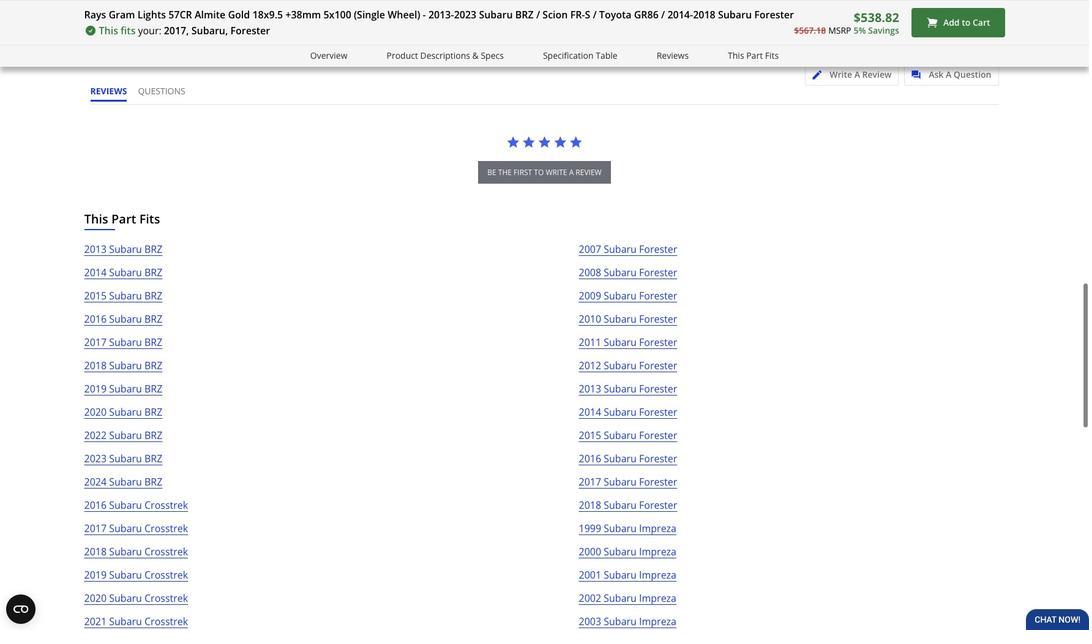 Task type: locate. For each thing, give the bounding box(es) containing it.
wheel)
[[388, 8, 420, 21]]

2017 for 2017 subaru forester
[[579, 475, 601, 489]]

subaru inside 2016 subaru crosstrek link
[[109, 499, 142, 512]]

subaru down 2020 subaru brz link
[[109, 429, 142, 442]]

0 horizontal spatial 2013
[[84, 243, 107, 256]]

2021
[[84, 615, 107, 628]]

forester for 2007 subaru forester
[[639, 243, 677, 256]]

brz inside "2013 subaru brz" link
[[145, 243, 162, 256]]

subaru up the 2008 subaru forester
[[604, 243, 637, 256]]

2020 for 2020 subaru brz
[[84, 406, 107, 419]]

forester inside 2008 subaru forester "link"
[[639, 266, 677, 279]]

subaru down 1999 subaru impreza link
[[604, 545, 637, 559]]

0 vertical spatial 2019
[[84, 382, 107, 396]]

1 horizontal spatial 2013
[[579, 382, 601, 396]]

star image up write
[[554, 136, 567, 149]]

subaru inside 2017 subaru brz link
[[109, 336, 142, 349]]

2019 for 2019 subaru crosstrek
[[84, 568, 107, 582]]

table
[[596, 50, 618, 61]]

brz down 2016 subaru brz link
[[145, 336, 162, 349]]

fits
[[121, 24, 136, 37]]

4 impreza from the top
[[639, 592, 677, 605]]

subaru up 2014 subaru brz
[[109, 243, 142, 256]]

product
[[387, 50, 418, 61]]

0 horizontal spatial 2015
[[84, 289, 107, 303]]

0 vertical spatial 2014
[[84, 266, 107, 279]]

1 a from the left
[[855, 69, 860, 80]]

2 impreza from the top
[[639, 545, 677, 559]]

1 2019 from the top
[[84, 382, 107, 396]]

subaru inside 2002 subaru impreza link
[[604, 592, 637, 605]]

0 horizontal spatial /
[[536, 8, 540, 21]]

forester inside 2016 subaru forester link
[[639, 452, 677, 466]]

1 horizontal spatial this part fits
[[728, 50, 779, 61]]

-
[[423, 8, 426, 21]]

subaru inside 2016 subaru brz link
[[109, 313, 142, 326]]

write no frame image
[[813, 71, 828, 80]]

subaru down "2014 subaru forester" link
[[604, 429, 637, 442]]

subaru inside 2010 subaru forester link
[[604, 313, 637, 326]]

brz down 2018 subaru brz link
[[145, 382, 162, 396]]

1 vertical spatial 2014
[[579, 406, 601, 419]]

lights
[[138, 8, 166, 21]]

2002 subaru impreza
[[579, 592, 677, 605]]

brz left scion
[[515, 8, 534, 21]]

forester inside 2017 subaru forester "link"
[[639, 475, 677, 489]]

subaru inside "2013 subaru brz" link
[[109, 243, 142, 256]]

2 a from the left
[[946, 69, 952, 80]]

subaru for 2020 subaru brz
[[109, 406, 142, 419]]

forester inside 2007 subaru forester link
[[639, 243, 677, 256]]

2012 subaru forester
[[579, 359, 677, 373]]

subaru inside 2020 subaru brz link
[[109, 406, 142, 419]]

1 vertical spatial 2015
[[579, 429, 601, 442]]

5 impreza from the top
[[639, 615, 677, 628]]

$567.18
[[794, 24, 826, 36]]

a right write
[[855, 69, 860, 80]]

brz inside 2023 subaru brz link
[[145, 452, 162, 466]]

2010
[[579, 313, 601, 326]]

2016 subaru brz
[[84, 313, 162, 326]]

2016 down 2015 subaru brz link
[[84, 313, 107, 326]]

brz inside 2014 subaru brz link
[[145, 266, 162, 279]]

subaru for 2021 subaru crosstrek
[[109, 615, 142, 628]]

0 vertical spatial fits
[[765, 50, 779, 61]]

brz up 2016 subaru crosstrek on the bottom of the page
[[145, 475, 162, 489]]

msrp
[[829, 24, 851, 36]]

1 horizontal spatial fits
[[765, 50, 779, 61]]

0 vertical spatial 2017
[[84, 336, 107, 349]]

2018 subaru crosstrek
[[84, 545, 188, 559]]

0 vertical spatial 2015
[[84, 289, 107, 303]]

2018
[[693, 8, 716, 21], [84, 359, 107, 373], [579, 499, 601, 512], [84, 545, 107, 559]]

subaru for 2016 subaru brz
[[109, 313, 142, 326]]

impreza down 2018 subaru forester link
[[639, 522, 677, 535]]

2 crosstrek from the top
[[145, 522, 188, 535]]

descriptions
[[420, 50, 470, 61]]

subaru inside 2023 subaru brz link
[[109, 452, 142, 466]]

2017 down 2016 subaru brz link
[[84, 336, 107, 349]]

forester
[[755, 8, 794, 21], [231, 24, 270, 37], [639, 243, 677, 256], [639, 266, 677, 279], [639, 289, 677, 303], [639, 313, 677, 326], [639, 336, 677, 349], [639, 359, 677, 373], [639, 382, 677, 396], [639, 406, 677, 419], [639, 429, 677, 442], [639, 452, 677, 466], [639, 475, 677, 489], [639, 499, 677, 512]]

forester inside 2009 subaru forester link
[[639, 289, 677, 303]]

subaru down 2019 subaru crosstrek link
[[109, 592, 142, 605]]

brz for 2018 subaru brz
[[145, 359, 162, 373]]

brz down "2013 subaru brz" link
[[145, 266, 162, 279]]

s
[[585, 8, 590, 21]]

subaru down 2023 subaru brz link
[[109, 475, 142, 489]]

this
[[99, 24, 118, 37], [728, 50, 744, 61], [84, 211, 108, 227]]

subaru down 2000 subaru impreza link
[[604, 568, 637, 582]]

2 2019 from the top
[[84, 568, 107, 582]]

crosstrek down 2018 subaru crosstrek link at the left bottom of the page
[[145, 568, 188, 582]]

2013 for 2013 subaru forester
[[579, 382, 601, 396]]

2013 subaru brz
[[84, 243, 162, 256]]

forester inside '2013 subaru forester' 'link'
[[639, 382, 677, 396]]

2021 subaru crosstrek link
[[84, 614, 188, 630]]

brz up 2014 subaru brz
[[145, 243, 162, 256]]

2015 for 2015 subaru forester
[[579, 429, 601, 442]]

brz inside 2024 subaru brz link
[[145, 475, 162, 489]]

forester inside 2012 subaru forester link
[[639, 359, 677, 373]]

2017 down 2016 subaru crosstrek link
[[84, 522, 107, 535]]

subaru down 2020 subaru crosstrek link
[[109, 615, 142, 628]]

2016 down '2024' at the left bottom of page
[[84, 499, 107, 512]]

0 vertical spatial 2020
[[84, 406, 107, 419]]

crosstrek up the 2017 subaru crosstrek
[[145, 499, 188, 512]]

1 horizontal spatial 2015
[[579, 429, 601, 442]]

subaru for 2023 subaru brz
[[109, 452, 142, 466]]

4 crosstrek from the top
[[145, 568, 188, 582]]

brz down 2020 subaru brz link
[[145, 429, 162, 442]]

1 vertical spatial this
[[728, 50, 744, 61]]

2014 down '2013 subaru forester' 'link' on the right of page
[[579, 406, 601, 419]]

subaru inside 2018 subaru crosstrek link
[[109, 545, 142, 559]]

2020 up 2022
[[84, 406, 107, 419]]

2 vertical spatial 2016
[[84, 499, 107, 512]]

brz inside 2018 subaru brz link
[[145, 359, 162, 373]]

subaru down 2018 subaru brz link
[[109, 382, 142, 396]]

2 2020 from the top
[[84, 592, 107, 605]]

subaru for 2009 subaru forester
[[604, 289, 637, 303]]

2016 subaru forester
[[579, 452, 677, 466]]

crosstrek
[[145, 499, 188, 512], [145, 522, 188, 535], [145, 545, 188, 559], [145, 568, 188, 582], [145, 592, 188, 605], [145, 615, 188, 628]]

0 vertical spatial part
[[746, 50, 763, 61]]

crosstrek down 2017 subaru crosstrek link
[[145, 545, 188, 559]]

subaru for 2017 subaru brz
[[109, 336, 142, 349]]

brz inside 2015 subaru brz link
[[145, 289, 162, 303]]

open widget image
[[6, 595, 36, 624]]

reviews link
[[657, 49, 689, 63]]

1 vertical spatial 2019
[[84, 568, 107, 582]]

2008 subaru forester link
[[579, 265, 677, 288]]

impreza inside the 2003 subaru impreza "link"
[[639, 615, 677, 628]]

forester down 2010 subaru forester link
[[639, 336, 677, 349]]

2015 down 2014 subaru brz link
[[84, 289, 107, 303]]

2 horizontal spatial /
[[661, 8, 665, 21]]

2018 up '1999'
[[579, 499, 601, 512]]

5x100
[[324, 8, 351, 21]]

/
[[536, 8, 540, 21], [593, 8, 597, 21], [661, 8, 665, 21]]

subaru for 2012 subaru forester
[[604, 359, 637, 373]]

subaru inside 1999 subaru impreza link
[[604, 522, 637, 535]]

subaru down 2009 subaru forester link
[[604, 313, 637, 326]]

subaru for 2018 subaru forester
[[604, 499, 637, 512]]

star image right star icon
[[522, 136, 536, 149]]

0 horizontal spatial 2023
[[84, 452, 107, 466]]

crosstrek down 2020 subaru crosstrek link
[[145, 615, 188, 628]]

subaru for 2015 subaru forester
[[604, 429, 637, 442]]

forester down 2015 subaru forester link
[[639, 452, 677, 466]]

2014
[[84, 266, 107, 279], [579, 406, 601, 419]]

2013 inside '2013 subaru forester' 'link'
[[579, 382, 601, 396]]

subaru down 2024 subaru brz link
[[109, 499, 142, 512]]

0 horizontal spatial part
[[111, 211, 136, 227]]

forester down 2012 subaru forester link
[[639, 382, 677, 396]]

forester down 2017 subaru forester "link"
[[639, 499, 677, 512]]

write
[[830, 69, 852, 80]]

subaru down 2014 subaru brz link
[[109, 289, 142, 303]]

2015
[[84, 289, 107, 303], [579, 429, 601, 442]]

subaru down 2012 subaru forester link
[[604, 382, 637, 396]]

subaru down 2002 subaru impreza link
[[604, 615, 637, 628]]

2007
[[579, 243, 601, 256]]

2013 down the 2012
[[579, 382, 601, 396]]

2018 down 2017 subaru brz link
[[84, 359, 107, 373]]

brz down 2015 subaru brz link
[[145, 313, 162, 326]]

subaru inside 2017 subaru crosstrek link
[[109, 522, 142, 535]]

1 vertical spatial part
[[111, 211, 136, 227]]

gold
[[228, 8, 250, 21]]

impreza inside 1999 subaru impreza link
[[639, 522, 677, 535]]

subaru down 2011 subaru forester 'link'
[[604, 359, 637, 373]]

/ right gr86
[[661, 8, 665, 21]]

2013 for 2013 subaru brz
[[84, 243, 107, 256]]

0 horizontal spatial 2014
[[84, 266, 107, 279]]

2013 inside "2013 subaru brz" link
[[84, 243, 107, 256]]

2019 down 2018 subaru crosstrek link at the left bottom of the page
[[84, 568, 107, 582]]

2018 for 2018 subaru forester
[[579, 499, 601, 512]]

crosstrek for 2016 subaru crosstrek
[[145, 499, 188, 512]]

brz inside 2019 subaru brz link
[[145, 382, 162, 396]]

subaru inside 2012 subaru forester link
[[604, 359, 637, 373]]

subaru down 2019 subaru brz link
[[109, 406, 142, 419]]

1 horizontal spatial 2014
[[579, 406, 601, 419]]

forester for 2009 subaru forester
[[639, 289, 677, 303]]

to right first on the top left of page
[[534, 167, 544, 178]]

impreza down 2000 subaru impreza link
[[639, 568, 677, 582]]

2023 up '2024' at the left bottom of page
[[84, 452, 107, 466]]

subaru down 2001 subaru impreza link
[[604, 592, 637, 605]]

forester inside 2010 subaru forester link
[[639, 313, 677, 326]]

brz down 2019 subaru brz link
[[145, 406, 162, 419]]

1 vertical spatial 2017
[[579, 475, 601, 489]]

subaru inside 2022 subaru brz link
[[109, 429, 142, 442]]

brz for 2015 subaru brz
[[145, 289, 162, 303]]

subaru inside 2001 subaru impreza link
[[604, 568, 637, 582]]

subaru inside 2016 subaru forester link
[[604, 452, 637, 466]]

subaru inside '2013 subaru forester' 'link'
[[604, 382, 637, 396]]

subaru inside 2020 subaru crosstrek link
[[109, 592, 142, 605]]

3 crosstrek from the top
[[145, 545, 188, 559]]

impreza down 2002 subaru impreza link
[[639, 615, 677, 628]]

star image up a
[[569, 136, 583, 149]]

forester for 2017 subaru forester
[[639, 475, 677, 489]]

subaru down 2008 subaru forester "link"
[[604, 289, 637, 303]]

0 horizontal spatial this part fits
[[84, 211, 160, 227]]

2018 subaru brz link
[[84, 358, 162, 381]]

2019 down 2018 subaru brz link
[[84, 382, 107, 396]]

/ right the s on the top right
[[593, 8, 597, 21]]

subaru down 2016 subaru forester link
[[604, 475, 637, 489]]

subaru for 2014 subaru brz
[[109, 266, 142, 279]]

this fits your: 2017, subaru, forester
[[99, 24, 270, 37]]

forester down 2008 subaru forester "link"
[[639, 289, 677, 303]]

2013 up 2014 subaru brz
[[84, 243, 107, 256]]

0 horizontal spatial a
[[855, 69, 860, 80]]

2020
[[84, 406, 107, 419], [84, 592, 107, 605]]

subaru down 2017 subaru brz link
[[109, 359, 142, 373]]

1 crosstrek from the top
[[145, 499, 188, 512]]

2020 subaru brz
[[84, 406, 162, 419]]

0 vertical spatial to
[[962, 17, 971, 28]]

forester inside 2011 subaru forester 'link'
[[639, 336, 677, 349]]

subaru inside 2011 subaru forester 'link'
[[604, 336, 637, 349]]

tab list
[[90, 85, 196, 104]]

1 horizontal spatial a
[[946, 69, 952, 80]]

0 horizontal spatial fits
[[139, 211, 160, 227]]

brz inside 2016 subaru brz link
[[145, 313, 162, 326]]

impreza for 2000 subaru impreza
[[639, 545, 677, 559]]

impreza inside 2000 subaru impreza link
[[639, 545, 677, 559]]

2014 for 2014 subaru brz
[[84, 266, 107, 279]]

subaru down 2017 subaru forester "link"
[[604, 499, 637, 512]]

2 vertical spatial 2017
[[84, 522, 107, 535]]

brz down 2014 subaru brz link
[[145, 289, 162, 303]]

subaru inside 2008 subaru forester "link"
[[604, 266, 637, 279]]

subaru down 2016 subaru crosstrek link
[[109, 522, 142, 535]]

a for write
[[855, 69, 860, 80]]

subaru inside 2009 subaru forester link
[[604, 289, 637, 303]]

star image up be the first to write a review
[[538, 136, 551, 149]]

subaru inside 2015 subaru brz link
[[109, 289, 142, 303]]

subaru for 2015 subaru brz
[[109, 289, 142, 303]]

subaru up this part fits link
[[718, 8, 752, 21]]

forester for 2013 subaru forester
[[639, 382, 677, 396]]

2016 subaru forester link
[[579, 451, 677, 474]]

subaru down '2013 subaru forester' 'link' on the right of page
[[604, 406, 637, 419]]

subaru down 2015 subaru brz link
[[109, 313, 142, 326]]

subaru inside '2021 subaru crosstrek' link
[[109, 615, 142, 628]]

2009 subaru forester
[[579, 289, 677, 303]]

subaru down 2015 subaru forester link
[[604, 452, 637, 466]]

2015 subaru forester
[[579, 429, 677, 442]]

forester down "2014 subaru forester" link
[[639, 429, 677, 442]]

tab list containing reviews
[[90, 85, 196, 104]]

question
[[954, 69, 992, 80]]

subaru inside 2000 subaru impreza link
[[604, 545, 637, 559]]

gr86
[[634, 8, 659, 21]]

$538.82
[[854, 9, 899, 26]]

subaru down 2007 subaru forester link
[[604, 266, 637, 279]]

0 vertical spatial 2016
[[84, 313, 107, 326]]

forester down 2007 subaru forester link
[[639, 266, 677, 279]]

forester down '2013 subaru forester' 'link' on the right of page
[[639, 406, 677, 419]]

2001 subaru impreza link
[[579, 567, 677, 590]]

2016 for 2016 subaru forester
[[579, 452, 601, 466]]

0 vertical spatial this part fits
[[728, 50, 779, 61]]

2022
[[84, 429, 107, 442]]

impreza inside 2001 subaru impreza link
[[639, 568, 677, 582]]

subaru inside 2019 subaru brz link
[[109, 382, 142, 396]]

1 2020 from the top
[[84, 406, 107, 419]]

to
[[962, 17, 971, 28], [534, 167, 544, 178]]

subaru inside 2015 subaru forester link
[[604, 429, 637, 442]]

/ left scion
[[536, 8, 540, 21]]

1 horizontal spatial 2023
[[454, 8, 477, 21]]

fits
[[765, 50, 779, 61], [139, 211, 160, 227]]

be the first to write a review button
[[478, 161, 611, 184]]

subaru down 2022 subaru brz link
[[109, 452, 142, 466]]

forester for 2014 subaru forester
[[639, 406, 677, 419]]

subaru inside 2007 subaru forester link
[[604, 243, 637, 256]]

subaru inside 2017 subaru forester "link"
[[604, 475, 637, 489]]

0 horizontal spatial to
[[534, 167, 544, 178]]

subaru inside the 2003 subaru impreza "link"
[[604, 615, 637, 628]]

2017 for 2017 subaru brz
[[84, 336, 107, 349]]

1 vertical spatial 2020
[[84, 592, 107, 605]]

ask a question
[[929, 69, 992, 80]]

forester inside 2015 subaru forester link
[[639, 429, 677, 442]]

subaru inside "2014 subaru forester" link
[[604, 406, 637, 419]]

subaru down 2017 subaru crosstrek link
[[109, 545, 142, 559]]

subaru inside 2014 subaru brz link
[[109, 266, 142, 279]]

5 crosstrek from the top
[[145, 592, 188, 605]]

1 horizontal spatial part
[[746, 50, 763, 61]]

2014 subaru forester
[[579, 406, 677, 419]]

forester inside 2018 subaru forester link
[[639, 499, 677, 512]]

subaru down 2010 subaru forester link
[[604, 336, 637, 349]]

2014 subaru brz
[[84, 266, 162, 279]]

subaru for 2020 subaru crosstrek
[[109, 592, 142, 605]]

impreza down 1999 subaru impreza link
[[639, 545, 677, 559]]

forester down 2011 subaru forester 'link'
[[639, 359, 677, 373]]

crosstrek down 2019 subaru crosstrek link
[[145, 592, 188, 605]]

crosstrek for 2021 subaru crosstrek
[[145, 615, 188, 628]]

brz inside 2022 subaru brz link
[[145, 429, 162, 442]]

a right ask
[[946, 69, 952, 80]]

2015 for 2015 subaru brz
[[84, 289, 107, 303]]

impreza inside 2002 subaru impreza link
[[639, 592, 677, 605]]

2017 down 2016 subaru forester link
[[579, 475, 601, 489]]

2015 down "2014 subaru forester" link
[[579, 429, 601, 442]]

impreza down 2001 subaru impreza link
[[639, 592, 677, 605]]

2000 subaru impreza link
[[579, 544, 677, 567]]

subaru down "2013 subaru brz" link
[[109, 266, 142, 279]]

be the first to write a review
[[488, 167, 602, 178]]

2014-
[[668, 8, 693, 21]]

2020 up 2021
[[84, 592, 107, 605]]

1 vertical spatial 2016
[[579, 452, 601, 466]]

to right add
[[962, 17, 971, 28]]

subaru inside 2024 subaru brz link
[[109, 475, 142, 489]]

reviews
[[657, 50, 689, 61]]

6 crosstrek from the top
[[145, 615, 188, 628]]

2009
[[579, 289, 601, 303]]

2017 subaru brz link
[[84, 335, 162, 358]]

part
[[746, 50, 763, 61], [111, 211, 136, 227]]

0 vertical spatial 2013
[[84, 243, 107, 256]]

forester inside "2014 subaru forester" link
[[639, 406, 677, 419]]

2018 down 2017 subaru crosstrek link
[[84, 545, 107, 559]]

star image
[[506, 136, 520, 149]]

subaru for 2016 subaru crosstrek
[[109, 499, 142, 512]]

brz for 2020 subaru brz
[[145, 406, 162, 419]]

1999
[[579, 522, 601, 535]]

brz inside 2017 subaru brz link
[[145, 336, 162, 349]]

subaru inside 2019 subaru crosstrek link
[[109, 568, 142, 582]]

2003 subaru impreza link
[[579, 614, 677, 630]]

2016 down 2015 subaru forester link
[[579, 452, 601, 466]]

subaru down 2018 subaru forester link
[[604, 522, 637, 535]]

2017 inside "link"
[[579, 475, 601, 489]]

brz down 2022 subaru brz link
[[145, 452, 162, 466]]

1 vertical spatial 2013
[[579, 382, 601, 396]]

2013 subaru brz link
[[84, 241, 162, 265]]

forester up the 2008 subaru forester
[[639, 243, 677, 256]]

subaru inside 2018 subaru brz link
[[109, 359, 142, 373]]

forester down 2016 subaru forester link
[[639, 475, 677, 489]]

1 horizontal spatial /
[[593, 8, 597, 21]]

2017 subaru crosstrek
[[84, 522, 188, 535]]

3 impreza from the top
[[639, 568, 677, 582]]

2014 down "2013 subaru brz" link
[[84, 266, 107, 279]]

impreza for 2003 subaru impreza
[[639, 615, 677, 628]]

2018 for 2018 subaru brz
[[84, 359, 107, 373]]

star image
[[522, 136, 536, 149], [538, 136, 551, 149], [554, 136, 567, 149], [569, 136, 583, 149]]

2023 right -
[[454, 8, 477, 21]]

brz inside 2020 subaru brz link
[[145, 406, 162, 419]]

subaru inside 2018 subaru forester link
[[604, 499, 637, 512]]

dialog image
[[912, 71, 927, 80]]

1 impreza from the top
[[639, 522, 677, 535]]

2024 subaru brz
[[84, 475, 162, 489]]



Task type: vqa. For each thing, say whether or not it's contained in the screenshot.
2013
yes



Task type: describe. For each thing, give the bounding box(es) containing it.
2014 for 2014 subaru forester
[[579, 406, 601, 419]]

2015 subaru brz
[[84, 289, 162, 303]]

add to cart
[[943, 17, 990, 28]]

forester down gold on the top
[[231, 24, 270, 37]]

3 star image from the left
[[554, 136, 567, 149]]

2007 subaru forester link
[[579, 241, 677, 265]]

57cr
[[168, 8, 192, 21]]

forester for 2016 subaru forester
[[639, 452, 677, 466]]

subaru for 2013 subaru forester
[[604, 382, 637, 396]]

1999 subaru impreza
[[579, 522, 677, 535]]

overview
[[310, 50, 347, 61]]

add
[[943, 17, 960, 28]]

2024 subaru brz link
[[84, 474, 162, 497]]

2019 subaru crosstrek link
[[84, 567, 188, 590]]

2002 subaru impreza link
[[579, 590, 677, 614]]

brz for 2022 subaru brz
[[145, 429, 162, 442]]

this part fits link
[[728, 49, 779, 63]]

2000
[[579, 545, 601, 559]]

forester for 2008 subaru forester
[[639, 266, 677, 279]]

1 vertical spatial this part fits
[[84, 211, 160, 227]]

2016 for 2016 subaru crosstrek
[[84, 499, 107, 512]]

2 vertical spatial this
[[84, 211, 108, 227]]

specification table
[[543, 50, 618, 61]]

subaru for 2016 subaru forester
[[604, 452, 637, 466]]

2022 subaru brz
[[84, 429, 162, 442]]

2013-
[[429, 8, 454, 21]]

1 horizontal spatial to
[[962, 17, 971, 28]]

impreza for 1999 subaru impreza
[[639, 522, 677, 535]]

2021 subaru crosstrek
[[84, 615, 188, 628]]

subaru for 1999 subaru impreza
[[604, 522, 637, 535]]

0 vertical spatial 2023
[[454, 8, 477, 21]]

2012 subaru forester link
[[579, 358, 677, 381]]

subaru for 2013 subaru brz
[[109, 243, 142, 256]]

the
[[498, 167, 512, 178]]

2008 subaru forester
[[579, 266, 677, 279]]

toyota
[[599, 8, 632, 21]]

2017 subaru forester link
[[579, 474, 677, 497]]

ask
[[929, 69, 944, 80]]

crosstrek for 2018 subaru crosstrek
[[145, 545, 188, 559]]

2019 subaru crosstrek
[[84, 568, 188, 582]]

1 vertical spatial fits
[[139, 211, 160, 227]]

2016 subaru crosstrek
[[84, 499, 188, 512]]

2013 subaru forester
[[579, 382, 677, 396]]

review
[[576, 167, 602, 178]]

2001 subaru impreza
[[579, 568, 677, 582]]

&
[[472, 50, 479, 61]]

2020 subaru crosstrek link
[[84, 590, 188, 614]]

forester for 2010 subaru forester
[[639, 313, 677, 326]]

2018 right gr86
[[693, 8, 716, 21]]

product descriptions & specs link
[[387, 49, 504, 63]]

2014 subaru brz link
[[84, 265, 162, 288]]

2002
[[579, 592, 601, 605]]

forester for 2012 subaru forester
[[639, 359, 677, 373]]

subaru for 2022 subaru brz
[[109, 429, 142, 442]]

1 / from the left
[[536, 8, 540, 21]]

2011 subaru forester
[[579, 336, 677, 349]]

brz for 2016 subaru brz
[[145, 313, 162, 326]]

rays
[[84, 8, 106, 21]]

subaru for 2002 subaru impreza
[[604, 592, 637, 605]]

forester for 2011 subaru forester
[[639, 336, 677, 349]]

crosstrek for 2020 subaru crosstrek
[[145, 592, 188, 605]]

brz for 2017 subaru brz
[[145, 336, 162, 349]]

2023 subaru brz
[[84, 452, 162, 466]]

crosstrek for 2017 subaru crosstrek
[[145, 522, 188, 535]]

impreza for 2002 subaru impreza
[[639, 592, 677, 605]]

subaru for 2011 subaru forester
[[604, 336, 637, 349]]

2015 subaru forester link
[[579, 428, 677, 451]]

brz for 2023 subaru brz
[[145, 452, 162, 466]]

2020 subaru brz link
[[84, 404, 162, 428]]

subaru for 2007 subaru forester
[[604, 243, 637, 256]]

2019 subaru brz
[[84, 382, 162, 396]]

subaru for 2014 subaru forester
[[604, 406, 637, 419]]

cart
[[973, 17, 990, 28]]

2016 subaru brz link
[[84, 311, 162, 335]]

2018 for 2018 subaru crosstrek
[[84, 545, 107, 559]]

2020 for 2020 subaru crosstrek
[[84, 592, 107, 605]]

subaru for 2000 subaru impreza
[[604, 545, 637, 559]]

rays gram lights 57cr almite gold 18x9.5 +38mm 5x100 (single wheel) - 2013-2023 subaru brz / scion fr-s / toyota gr86 / 2014-2018 subaru forester
[[84, 8, 794, 21]]

gram
[[109, 8, 135, 21]]

ask a question button
[[904, 65, 999, 86]]

forester for 2018 subaru forester
[[639, 499, 677, 512]]

subaru for 2017 subaru crosstrek
[[109, 522, 142, 535]]

brz for 2014 subaru brz
[[145, 266, 162, 279]]

review
[[862, 69, 892, 80]]

2016 subaru crosstrek link
[[84, 497, 188, 521]]

scion
[[543, 8, 568, 21]]

subaru for 2003 subaru impreza
[[604, 615, 637, 628]]

subaru for 2019 subaru brz
[[109, 382, 142, 396]]

be
[[488, 167, 496, 178]]

subaru for 2017 subaru forester
[[604, 475, 637, 489]]

2019 for 2019 subaru brz
[[84, 382, 107, 396]]

write a review button
[[805, 65, 899, 86]]

2010 subaru forester
[[579, 313, 677, 326]]

3 / from the left
[[661, 8, 665, 21]]

2018 subaru crosstrek link
[[84, 544, 188, 567]]

2013 subaru forester link
[[579, 381, 677, 404]]

subaru for 2018 subaru crosstrek
[[109, 545, 142, 559]]

specs
[[481, 50, 504, 61]]

brz for 2013 subaru brz
[[145, 243, 162, 256]]

18x9.5
[[252, 8, 283, 21]]

your:
[[138, 24, 161, 37]]

reviews
[[90, 85, 127, 97]]

almite
[[195, 8, 225, 21]]

2011
[[579, 336, 601, 349]]

2024
[[84, 475, 107, 489]]

5%
[[854, 24, 866, 36]]

brz for 2024 subaru brz
[[145, 475, 162, 489]]

forester for 2015 subaru forester
[[639, 429, 677, 442]]

subaru for 2018 subaru brz
[[109, 359, 142, 373]]

overview link
[[310, 49, 347, 63]]

1999 subaru impreza link
[[579, 521, 677, 544]]

subaru for 2008 subaru forester
[[604, 266, 637, 279]]

a
[[569, 167, 574, 178]]

specification
[[543, 50, 594, 61]]

subaru for 2001 subaru impreza
[[604, 568, 637, 582]]

2018 subaru forester
[[579, 499, 677, 512]]

subaru for 2019 subaru crosstrek
[[109, 568, 142, 582]]

4 star image from the left
[[569, 136, 583, 149]]

2017 subaru crosstrek link
[[84, 521, 188, 544]]

1 vertical spatial 2023
[[84, 452, 107, 466]]

2016 for 2016 subaru brz
[[84, 313, 107, 326]]

(single
[[354, 8, 385, 21]]

2017 subaru brz
[[84, 336, 162, 349]]

subaru for 2024 subaru brz
[[109, 475, 142, 489]]

2 star image from the left
[[538, 136, 551, 149]]

2017,
[[164, 24, 189, 37]]

1 vertical spatial to
[[534, 167, 544, 178]]

first
[[514, 167, 532, 178]]

2017 for 2017 subaru crosstrek
[[84, 522, 107, 535]]

1 star image from the left
[[522, 136, 536, 149]]

crosstrek for 2019 subaru crosstrek
[[145, 568, 188, 582]]

2010 subaru forester link
[[579, 311, 677, 335]]

$538.82 $567.18 msrp 5% savings
[[794, 9, 899, 36]]

2017 subaru forester
[[579, 475, 677, 489]]

impreza for 2001 subaru impreza
[[639, 568, 677, 582]]

2000 subaru impreza
[[579, 545, 677, 559]]

subaru for 2010 subaru forester
[[604, 313, 637, 326]]

forester up this part fits link
[[755, 8, 794, 21]]

2009 subaru forester link
[[579, 288, 677, 311]]

a for ask
[[946, 69, 952, 80]]

0 vertical spatial this
[[99, 24, 118, 37]]

add to cart button
[[912, 8, 1005, 37]]

subaru up specs
[[479, 8, 513, 21]]

2018 subaru forester link
[[579, 497, 677, 521]]

2 / from the left
[[593, 8, 597, 21]]

2012
[[579, 359, 601, 373]]

brz for 2019 subaru brz
[[145, 382, 162, 396]]



